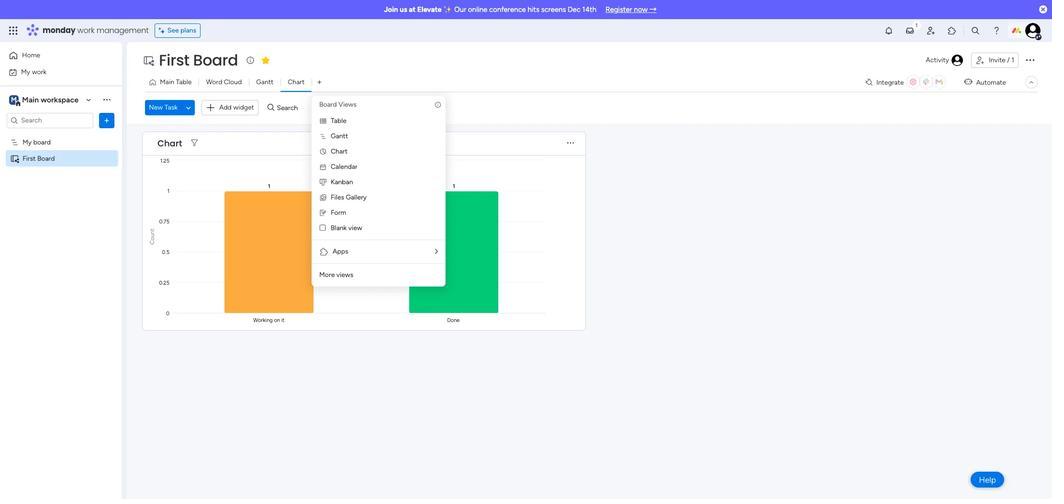 Task type: describe. For each thing, give the bounding box(es) containing it.
activity button
[[922, 53, 968, 68]]

2 horizontal spatial chart
[[331, 148, 348, 156]]

help
[[979, 475, 997, 485]]

my work button
[[6, 64, 103, 80]]

monday
[[43, 25, 75, 36]]

workspace selection element
[[9, 94, 80, 107]]

files gallery
[[331, 193, 367, 202]]

angle down image
[[186, 104, 191, 111]]

screens
[[541, 5, 566, 14]]

main workspace
[[22, 95, 79, 104]]

activity
[[926, 56, 950, 64]]

0 horizontal spatial apps image
[[319, 247, 329, 257]]

list arrow image
[[435, 249, 438, 255]]

main table button
[[145, 75, 199, 90]]

register now →
[[606, 5, 657, 14]]

1 horizontal spatial first board
[[159, 49, 238, 71]]

invite members image
[[927, 26, 936, 35]]

apps
[[333, 248, 348, 256]]

1 vertical spatial table
[[331, 117, 347, 125]]

main for main workspace
[[22, 95, 39, 104]]

2 horizontal spatial board
[[319, 101, 337, 109]]

word cloud
[[206, 78, 242, 86]]

new task button
[[145, 100, 182, 116]]

inbox image
[[906, 26, 915, 35]]

management
[[97, 25, 149, 36]]

home
[[22, 51, 40, 59]]

person
[[324, 104, 344, 112]]

work for monday
[[77, 25, 95, 36]]

at
[[409, 5, 416, 14]]

help image
[[992, 26, 1002, 35]]

form
[[331, 209, 346, 217]]

see plans button
[[155, 23, 201, 38]]

blank
[[331, 224, 347, 232]]

gallery
[[346, 193, 367, 202]]

view
[[349, 224, 362, 232]]

notifications image
[[885, 26, 894, 35]]

add widget
[[219, 103, 254, 112]]

collapse board header image
[[1028, 79, 1036, 86]]

workspace
[[41, 95, 79, 104]]

plans
[[181, 26, 196, 34]]

hits
[[528, 5, 540, 14]]

register
[[606, 5, 633, 14]]

1 image
[[913, 20, 921, 30]]

my for my board
[[23, 138, 32, 146]]

automate
[[977, 78, 1007, 86]]

join
[[384, 5, 398, 14]]

✨
[[444, 5, 453, 14]]

word cloud button
[[199, 75, 249, 90]]

14th
[[583, 5, 597, 14]]

→
[[650, 5, 657, 14]]

word
[[206, 78, 222, 86]]

main for main table
[[160, 78, 174, 86]]

more views
[[319, 271, 354, 279]]

online
[[468, 5, 488, 14]]

see plans
[[167, 26, 196, 34]]

board
[[33, 138, 51, 146]]

chart inside button
[[288, 78, 305, 86]]

new task
[[149, 104, 178, 112]]

workspace options image
[[102, 95, 112, 105]]

kanban
[[331, 178, 353, 186]]

integrate
[[877, 78, 904, 86]]

show board description image
[[245, 56, 256, 65]]

v2 funnel image
[[191, 140, 198, 147]]

cloud
[[224, 78, 242, 86]]



Task type: locate. For each thing, give the bounding box(es) containing it.
m
[[11, 96, 17, 104]]

1 vertical spatial options image
[[102, 116, 112, 125]]

list box containing my board
[[0, 132, 122, 296]]

main right workspace image
[[22, 95, 39, 104]]

1 vertical spatial first board
[[23, 154, 55, 163]]

table
[[176, 78, 192, 86], [331, 117, 347, 125]]

elevate
[[418, 5, 442, 14]]

1 vertical spatial board
[[319, 101, 337, 109]]

0 vertical spatial work
[[77, 25, 95, 36]]

jacob simon image
[[1026, 23, 1041, 38]]

0 horizontal spatial chart
[[158, 137, 182, 149]]

join us at elevate ✨ our online conference hits screens dec 14th
[[384, 5, 597, 14]]

chart button
[[281, 75, 312, 90]]

chart
[[288, 78, 305, 86], [158, 137, 182, 149], [331, 148, 348, 156]]

1 horizontal spatial first
[[159, 49, 190, 71]]

shareable board image
[[10, 154, 19, 163]]

new
[[149, 104, 163, 112]]

gantt button
[[249, 75, 281, 90]]

see
[[167, 26, 179, 34]]

widget
[[233, 103, 254, 112]]

0 horizontal spatial table
[[176, 78, 192, 86]]

0 vertical spatial my
[[21, 68, 30, 76]]

2 vertical spatial board
[[37, 154, 55, 163]]

1 vertical spatial apps image
[[319, 247, 329, 257]]

0 horizontal spatial first board
[[23, 154, 55, 163]]

work right monday
[[77, 25, 95, 36]]

main inside main table button
[[160, 78, 174, 86]]

0 horizontal spatial work
[[32, 68, 47, 76]]

0 vertical spatial first board
[[159, 49, 238, 71]]

board down board at left top
[[37, 154, 55, 163]]

gantt down remove from favorites image
[[256, 78, 274, 86]]

table down person
[[331, 117, 347, 125]]

Search in workspace field
[[20, 115, 80, 126]]

our
[[455, 5, 467, 14]]

0 horizontal spatial options image
[[102, 116, 112, 125]]

list box
[[0, 132, 122, 296]]

work for my
[[32, 68, 47, 76]]

v2 search image
[[268, 102, 275, 113]]

my for my work
[[21, 68, 30, 76]]

first right shareable board icon
[[23, 154, 36, 163]]

option
[[0, 134, 122, 136]]

main up new task
[[160, 78, 174, 86]]

shareable board image
[[143, 55, 154, 66]]

1 horizontal spatial gantt
[[331, 132, 348, 140]]

remove from favorites image
[[261, 55, 271, 65]]

first board up word
[[159, 49, 238, 71]]

main table
[[160, 78, 192, 86]]

my
[[21, 68, 30, 76], [23, 138, 32, 146]]

views
[[339, 101, 357, 109]]

0 vertical spatial table
[[176, 78, 192, 86]]

dec
[[568, 5, 581, 14]]

add
[[219, 103, 232, 112]]

help button
[[971, 472, 1005, 488]]

1 horizontal spatial board
[[193, 49, 238, 71]]

0 vertical spatial main
[[160, 78, 174, 86]]

invite / 1 button
[[972, 53, 1019, 68]]

1 horizontal spatial chart
[[288, 78, 305, 86]]

options image
[[1025, 54, 1036, 65], [102, 116, 112, 125]]

First Board field
[[157, 49, 241, 71]]

board left views
[[319, 101, 337, 109]]

chart left add view icon at left
[[288, 78, 305, 86]]

options image down workspace options icon
[[102, 116, 112, 125]]

work down home
[[32, 68, 47, 76]]

gantt inside button
[[256, 78, 274, 86]]

person button
[[309, 100, 350, 116]]

board views
[[319, 101, 357, 109]]

0 vertical spatial apps image
[[948, 26, 957, 35]]

main
[[160, 78, 174, 86], [22, 95, 39, 104]]

us
[[400, 5, 407, 14]]

add widget button
[[202, 100, 259, 115]]

more
[[319, 271, 335, 279]]

apps image right invite members image
[[948, 26, 957, 35]]

first board
[[159, 49, 238, 71], [23, 154, 55, 163]]

1
[[1012, 56, 1015, 64]]

0 vertical spatial gantt
[[256, 78, 274, 86]]

my work
[[21, 68, 47, 76]]

home button
[[6, 48, 103, 63]]

work
[[77, 25, 95, 36], [32, 68, 47, 76]]

table up angle down icon
[[176, 78, 192, 86]]

monday work management
[[43, 25, 149, 36]]

1 vertical spatial main
[[22, 95, 39, 104]]

1 vertical spatial my
[[23, 138, 32, 146]]

apps image
[[948, 26, 957, 35], [319, 247, 329, 257]]

my left board at left top
[[23, 138, 32, 146]]

main inside workspace selection element
[[22, 95, 39, 104]]

search everything image
[[971, 26, 981, 35]]

files
[[331, 193, 344, 202]]

1 horizontal spatial work
[[77, 25, 95, 36]]

options image right 1
[[1025, 54, 1036, 65]]

calendar
[[331, 163, 358, 171]]

task
[[165, 104, 178, 112]]

first up main table
[[159, 49, 190, 71]]

apps image left apps
[[319, 247, 329, 257]]

chart inside main content
[[158, 137, 182, 149]]

select product image
[[9, 26, 18, 35]]

autopilot image
[[965, 76, 973, 88]]

chart left the v2 funnel 'image'
[[158, 137, 182, 149]]

gantt
[[256, 78, 274, 86], [331, 132, 348, 140]]

0 horizontal spatial first
[[23, 154, 36, 163]]

now
[[634, 5, 648, 14]]

/
[[1008, 56, 1010, 64]]

conference
[[489, 5, 526, 14]]

first board down my board
[[23, 154, 55, 163]]

more dots image
[[568, 140, 574, 147]]

1 vertical spatial work
[[32, 68, 47, 76]]

views
[[337, 271, 354, 279]]

chart up calendar
[[331, 148, 348, 156]]

add view image
[[318, 79, 322, 86]]

invite
[[989, 56, 1006, 64]]

table inside button
[[176, 78, 192, 86]]

board
[[193, 49, 238, 71], [319, 101, 337, 109], [37, 154, 55, 163]]

register now → link
[[606, 5, 657, 14]]

1 vertical spatial first
[[23, 154, 36, 163]]

1 vertical spatial gantt
[[331, 132, 348, 140]]

board up word
[[193, 49, 238, 71]]

chart main content
[[127, 124, 1053, 499]]

1 horizontal spatial table
[[331, 117, 347, 125]]

0 vertical spatial board
[[193, 49, 238, 71]]

first
[[159, 49, 190, 71], [23, 154, 36, 163]]

my down home
[[21, 68, 30, 76]]

1 horizontal spatial apps image
[[948, 26, 957, 35]]

0 vertical spatial first
[[159, 49, 190, 71]]

dapulse integrations image
[[866, 79, 873, 86]]

gantt down person
[[331, 132, 348, 140]]

workspace image
[[9, 95, 19, 105]]

my board
[[23, 138, 51, 146]]

invite / 1
[[989, 56, 1015, 64]]

blank view
[[331, 224, 362, 232]]

0 vertical spatial options image
[[1025, 54, 1036, 65]]

my inside button
[[21, 68, 30, 76]]

1 horizontal spatial main
[[160, 78, 174, 86]]

work inside button
[[32, 68, 47, 76]]

0 horizontal spatial main
[[22, 95, 39, 104]]

Search field
[[275, 101, 303, 115]]

0 horizontal spatial gantt
[[256, 78, 274, 86]]

0 horizontal spatial board
[[37, 154, 55, 163]]

1 horizontal spatial options image
[[1025, 54, 1036, 65]]



Task type: vqa. For each thing, say whether or not it's contained in the screenshot.
the leftmost "First Board"
yes



